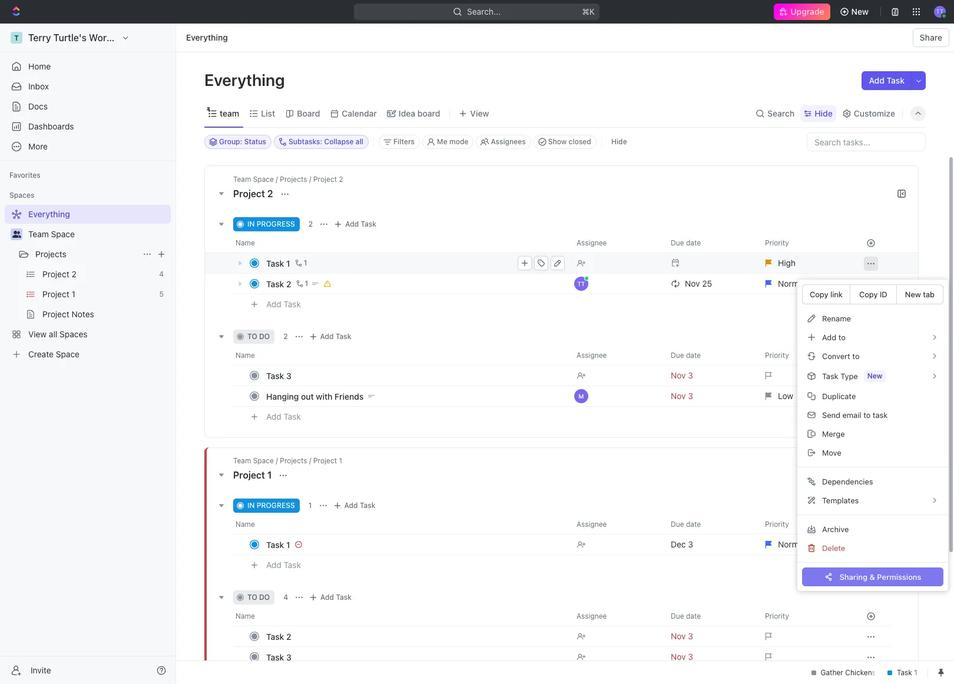 Task type: vqa. For each thing, say whether or not it's contained in the screenshot.
Copy Link button
yes



Task type: describe. For each thing, give the bounding box(es) containing it.
to inside convert to "link"
[[852, 351, 860, 361]]

hanging out with friends
[[266, 391, 364, 401]]

2 for ‎task 2
[[286, 632, 291, 642]]

id
[[880, 290, 887, 299]]

copy link
[[810, 290, 843, 299]]

calendar link
[[339, 105, 377, 122]]

new button
[[835, 2, 876, 21]]

friends
[[335, 391, 364, 401]]

sharing
[[840, 572, 868, 582]]

dashboards
[[28, 121, 74, 131]]

dependencies link
[[802, 472, 943, 491]]

duplicate link
[[802, 387, 943, 406]]

move
[[822, 448, 841, 457]]

hanging
[[266, 391, 299, 401]]

tree inside sidebar navigation
[[5, 205, 171, 364]]

delete
[[822, 543, 845, 553]]

add to button
[[802, 328, 943, 347]]

in progress for 1
[[247, 501, 295, 510]]

2 task 3 link from the top
[[263, 649, 567, 666]]

sharing & permissions link
[[802, 568, 943, 587]]

customize button
[[839, 105, 899, 122]]

progress for project 1
[[257, 501, 295, 510]]

search button
[[752, 105, 798, 122]]

rename
[[822, 314, 851, 323]]

convert
[[822, 351, 850, 361]]

to inside add to link
[[838, 332, 846, 342]]

docs
[[28, 101, 48, 111]]

duplicate
[[822, 391, 856, 401]]

inbox
[[28, 81, 49, 91]]

task type
[[822, 371, 858, 381]]

team space link
[[28, 225, 168, 244]]

hide inside button
[[611, 137, 627, 146]]

templates
[[822, 496, 859, 505]]

‎task for ‎task 1
[[266, 540, 284, 550]]

send email to task
[[822, 410, 888, 420]]

⌘k
[[582, 6, 595, 16]]

project 1
[[233, 470, 274, 481]]

in progress for 2
[[247, 220, 295, 229]]

board
[[417, 108, 440, 118]]

Search tasks... text field
[[807, 133, 925, 151]]

convert to link
[[802, 347, 943, 366]]

1 button for 2
[[294, 278, 310, 290]]

3 for first task 3 link from the top
[[286, 371, 291, 381]]

everything link
[[183, 31, 231, 45]]

upgrade
[[791, 6, 824, 16]]

calendar
[[342, 108, 377, 118]]

spaces
[[9, 191, 34, 200]]

search
[[767, 108, 795, 118]]

dependencies
[[822, 477, 873, 486]]

projects link
[[35, 245, 138, 264]]

‎task 2
[[266, 632, 291, 642]]

assignees button
[[476, 135, 531, 149]]

copy id button
[[850, 284, 897, 304]]

task 3 for first task 3 link from the top
[[266, 371, 291, 381]]

move button
[[802, 443, 943, 462]]

to do for 1
[[247, 593, 270, 602]]

project for project 2
[[233, 188, 265, 199]]

list
[[261, 108, 275, 118]]

progress for project 2
[[257, 220, 295, 229]]

assignees
[[491, 137, 526, 146]]

delete link
[[802, 539, 943, 558]]

share button
[[913, 28, 949, 47]]

board link
[[295, 105, 320, 122]]

new tab link
[[896, 284, 943, 304]]

home link
[[5, 57, 171, 76]]

out
[[301, 391, 314, 401]]

project for project 1
[[233, 470, 265, 481]]

convert to
[[822, 351, 860, 361]]

add to link
[[802, 328, 943, 347]]

customize
[[854, 108, 895, 118]]

board
[[297, 108, 320, 118]]

home
[[28, 61, 51, 71]]

upgrade link
[[774, 4, 830, 20]]

merge link
[[802, 425, 943, 443]]

idea board link
[[396, 105, 440, 122]]

dashboards link
[[5, 117, 171, 136]]

task 3 for 1st task 3 link from the bottom of the page
[[266, 652, 291, 662]]

user group image
[[12, 231, 21, 238]]

archive
[[822, 524, 849, 534]]

idea board
[[399, 108, 440, 118]]

in for 1
[[247, 501, 255, 510]]

0 vertical spatial everything
[[186, 32, 228, 42]]

add inside dropdown button
[[822, 332, 836, 342]]

team space
[[28, 229, 75, 239]]

templates link
[[802, 491, 943, 510]]

permissions
[[877, 572, 921, 582]]

team link
[[217, 105, 239, 122]]

new tab
[[905, 289, 935, 299]]

sidebar navigation
[[0, 24, 176, 684]]

1 vertical spatial everything
[[204, 70, 288, 90]]



Task type: locate. For each thing, give the bounding box(es) containing it.
1 task 3 from the top
[[266, 371, 291, 381]]

1 button for 1
[[293, 257, 309, 269]]

3 down ‎task 2
[[286, 652, 291, 662]]

1 vertical spatial 3
[[286, 652, 291, 662]]

list link
[[259, 105, 275, 122]]

0 vertical spatial task 3 link
[[263, 367, 567, 384]]

copy left link
[[810, 290, 828, 299]]

‎task up 4 at the bottom left of page
[[266, 540, 284, 550]]

0 vertical spatial new
[[851, 6, 869, 16]]

1 ‎task from the top
[[266, 540, 284, 550]]

copy id
[[859, 290, 887, 299]]

copy for copy id
[[859, 290, 878, 299]]

task 2
[[266, 279, 291, 289]]

2 do from the top
[[259, 593, 270, 602]]

hide inside dropdown button
[[815, 108, 833, 118]]

in down project 2
[[247, 220, 255, 229]]

link
[[830, 290, 843, 299]]

in progress
[[247, 220, 295, 229], [247, 501, 295, 510]]

new right upgrade
[[851, 6, 869, 16]]

0 vertical spatial 3
[[286, 371, 291, 381]]

task 1
[[266, 258, 290, 268]]

hide button
[[800, 105, 836, 122]]

0 vertical spatial to do
[[247, 332, 270, 341]]

1 in from the top
[[247, 220, 255, 229]]

to
[[247, 332, 257, 341], [838, 332, 846, 342], [852, 351, 860, 361], [863, 410, 871, 420], [247, 593, 257, 602]]

0 vertical spatial progress
[[257, 220, 295, 229]]

idea
[[399, 108, 415, 118]]

convert to button
[[802, 347, 943, 366]]

0 vertical spatial hide
[[815, 108, 833, 118]]

merge
[[822, 429, 845, 438]]

2 progress from the top
[[257, 501, 295, 510]]

new down convert to "link" at the bottom of the page
[[867, 372, 882, 380]]

1 vertical spatial project
[[233, 470, 265, 481]]

space
[[51, 229, 75, 239]]

add task
[[869, 75, 905, 85], [345, 220, 376, 229], [266, 299, 301, 309], [320, 332, 351, 341], [266, 411, 301, 421], [344, 501, 375, 510], [266, 560, 301, 570], [320, 593, 352, 602]]

add task button
[[862, 71, 912, 90], [331, 217, 381, 231], [261, 297, 306, 312], [306, 330, 356, 344], [261, 410, 306, 424], [330, 499, 380, 513], [261, 558, 306, 572], [306, 591, 356, 605]]

1 copy from the left
[[810, 290, 828, 299]]

3 for 1st task 3 link from the bottom of the page
[[286, 652, 291, 662]]

task 3 link up hanging out with friends link
[[263, 367, 567, 384]]

1 task 3 link from the top
[[263, 367, 567, 384]]

new for tab
[[905, 289, 921, 299]]

type
[[841, 371, 858, 381]]

docs link
[[5, 97, 171, 116]]

2 for project 2
[[267, 188, 273, 199]]

2 project from the top
[[233, 470, 265, 481]]

2 ‎task from the top
[[266, 632, 284, 642]]

rename link
[[802, 309, 943, 328]]

favorites
[[9, 171, 40, 180]]

to inside 'send email to task' link
[[863, 410, 871, 420]]

1 horizontal spatial copy
[[859, 290, 878, 299]]

hide
[[815, 108, 833, 118], [611, 137, 627, 146]]

1 project from the top
[[233, 188, 265, 199]]

copy left "id"
[[859, 290, 878, 299]]

projects
[[35, 249, 66, 259]]

1 vertical spatial task 3
[[266, 652, 291, 662]]

‎task 1
[[266, 540, 290, 550]]

templates button
[[802, 491, 943, 510]]

copy
[[810, 290, 828, 299], [859, 290, 878, 299]]

2 in progress from the top
[[247, 501, 295, 510]]

do left 4 at the bottom left of page
[[259, 593, 270, 602]]

inbox link
[[5, 77, 171, 96]]

task 3
[[266, 371, 291, 381], [266, 652, 291, 662]]

4
[[283, 593, 288, 602]]

move link
[[802, 443, 943, 462]]

&
[[870, 572, 875, 582]]

0 vertical spatial 1 button
[[293, 257, 309, 269]]

2 task 3 from the top
[[266, 652, 291, 662]]

‎task for ‎task 2
[[266, 632, 284, 642]]

1 button right task 1 at the top left of the page
[[293, 257, 309, 269]]

send
[[822, 410, 840, 420]]

task 3 link down ‎task 2 link on the bottom of the page
[[263, 649, 567, 666]]

to do down task 2
[[247, 332, 270, 341]]

send email to task link
[[802, 406, 943, 425]]

everything
[[186, 32, 228, 42], [204, 70, 288, 90]]

do for 2
[[259, 332, 270, 341]]

0 vertical spatial task 3
[[266, 371, 291, 381]]

1 vertical spatial task 3 link
[[263, 649, 567, 666]]

new inside 'link'
[[905, 289, 921, 299]]

new inside button
[[851, 6, 869, 16]]

‎task 2 link
[[263, 628, 567, 645]]

new for new button
[[851, 6, 869, 16]]

0 horizontal spatial hide
[[611, 137, 627, 146]]

‎task 1 link
[[263, 536, 567, 553]]

sharing & permissions
[[840, 572, 921, 582]]

1 3 from the top
[[286, 371, 291, 381]]

1 vertical spatial in progress
[[247, 501, 295, 510]]

copy for copy link
[[810, 290, 828, 299]]

1 progress from the top
[[257, 220, 295, 229]]

team
[[28, 229, 49, 239]]

email
[[843, 410, 861, 420]]

1 vertical spatial to do
[[247, 593, 270, 602]]

1 vertical spatial ‎task
[[266, 632, 284, 642]]

progress down project 2
[[257, 220, 295, 229]]

1 to do from the top
[[247, 332, 270, 341]]

1 vertical spatial progress
[[257, 501, 295, 510]]

1 in progress from the top
[[247, 220, 295, 229]]

hanging out with friends link
[[263, 388, 567, 405]]

hide button
[[607, 135, 632, 149]]

with
[[316, 391, 332, 401]]

3 up hanging
[[286, 371, 291, 381]]

to do left 4 at the bottom left of page
[[247, 593, 270, 602]]

tree containing team space
[[5, 205, 171, 364]]

new left tab
[[905, 289, 921, 299]]

in progress down project 1
[[247, 501, 295, 510]]

in for 2
[[247, 220, 255, 229]]

task
[[887, 75, 905, 85], [361, 220, 376, 229], [266, 258, 284, 268], [266, 279, 284, 289], [284, 299, 301, 309], [336, 332, 351, 341], [266, 371, 284, 381], [822, 371, 838, 381], [284, 411, 301, 421], [360, 501, 375, 510], [284, 560, 301, 570], [336, 593, 352, 602], [266, 652, 284, 662]]

2 vertical spatial new
[[867, 372, 882, 380]]

2 in from the top
[[247, 501, 255, 510]]

1 vertical spatial do
[[259, 593, 270, 602]]

1
[[286, 258, 290, 268], [304, 259, 307, 267], [305, 279, 308, 288], [267, 470, 272, 481], [308, 501, 312, 510], [286, 540, 290, 550]]

1 vertical spatial new
[[905, 289, 921, 299]]

task 3 link
[[263, 367, 567, 384], [263, 649, 567, 666]]

search...
[[467, 6, 501, 16]]

task
[[873, 410, 888, 420]]

0 vertical spatial in progress
[[247, 220, 295, 229]]

progress down project 1
[[257, 501, 295, 510]]

do down task 2
[[259, 332, 270, 341]]

new
[[851, 6, 869, 16], [905, 289, 921, 299], [867, 372, 882, 380]]

1 horizontal spatial hide
[[815, 108, 833, 118]]

1 vertical spatial hide
[[611, 137, 627, 146]]

in progress down project 2
[[247, 220, 295, 229]]

progress
[[257, 220, 295, 229], [257, 501, 295, 510]]

share
[[920, 32, 942, 42]]

0 vertical spatial project
[[233, 188, 265, 199]]

add to
[[822, 332, 846, 342]]

0 vertical spatial in
[[247, 220, 255, 229]]

‎task down 4 at the bottom left of page
[[266, 632, 284, 642]]

1 vertical spatial 1 button
[[294, 278, 310, 290]]

favorites button
[[5, 168, 45, 183]]

project 2
[[233, 188, 275, 199]]

0 horizontal spatial copy
[[810, 290, 828, 299]]

1 button right task 2
[[294, 278, 310, 290]]

‎task
[[266, 540, 284, 550], [266, 632, 284, 642]]

1 vertical spatial in
[[247, 501, 255, 510]]

task 3 down ‎task 2
[[266, 652, 291, 662]]

team
[[220, 108, 239, 118]]

tree
[[5, 205, 171, 364]]

in down project 1
[[247, 501, 255, 510]]

1 do from the top
[[259, 332, 270, 341]]

0 vertical spatial do
[[259, 332, 270, 341]]

0 vertical spatial ‎task
[[266, 540, 284, 550]]

2
[[267, 188, 273, 199], [308, 220, 313, 229], [286, 279, 291, 289], [283, 332, 288, 341], [286, 632, 291, 642]]

tab
[[923, 289, 935, 299]]

2 copy from the left
[[859, 290, 878, 299]]

2 3 from the top
[[286, 652, 291, 662]]

2 for task 2
[[286, 279, 291, 289]]

2 to do from the top
[[247, 593, 270, 602]]

invite
[[31, 665, 51, 675]]

to do for 2
[[247, 332, 270, 341]]

task 3 up hanging
[[266, 371, 291, 381]]

copy link button
[[802, 284, 850, 304]]

3
[[286, 371, 291, 381], [286, 652, 291, 662]]

do for 1
[[259, 593, 270, 602]]

do
[[259, 332, 270, 341], [259, 593, 270, 602]]



